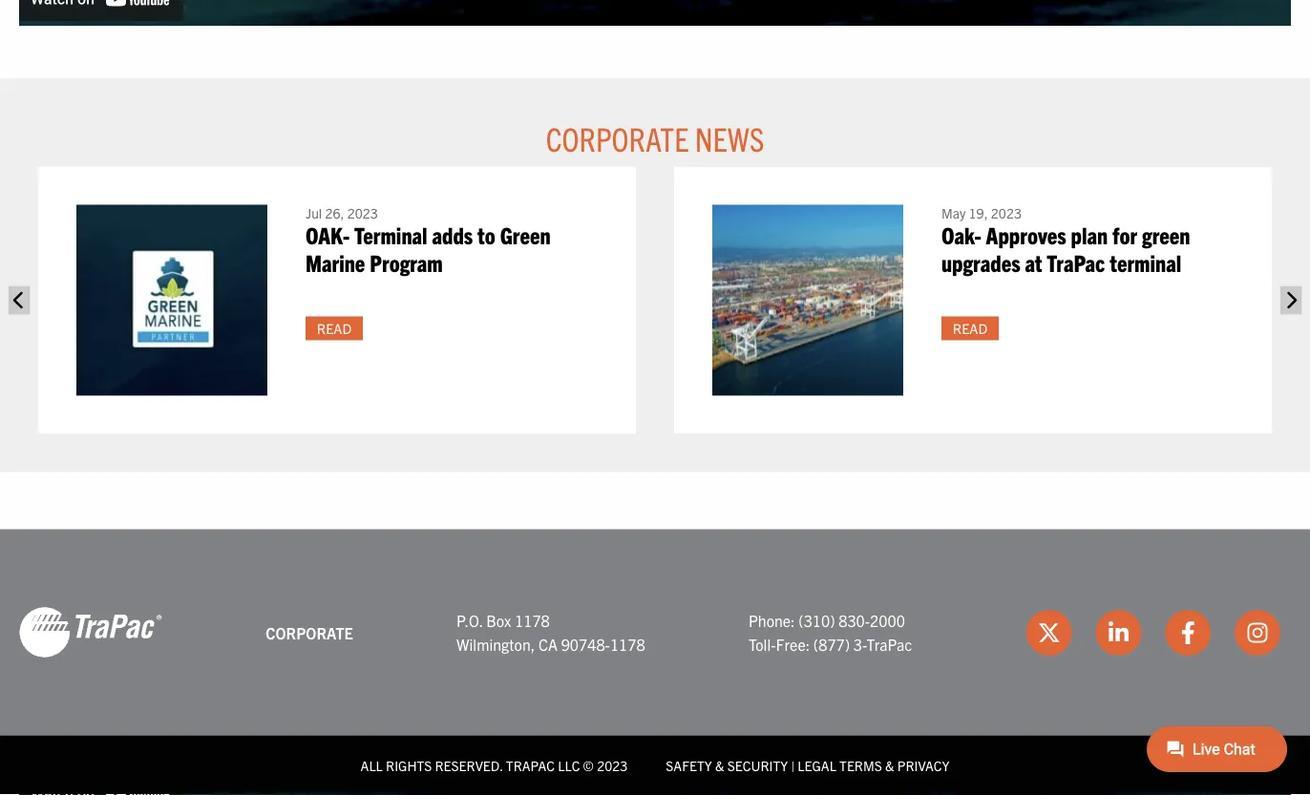 Task type: describe. For each thing, give the bounding box(es) containing it.
news
[[695, 117, 764, 158]]

to
[[478, 220, 496, 249]]

reserved.
[[435, 757, 503, 774]]

marine
[[306, 248, 365, 277]]

oak-
[[942, 220, 982, 249]]

|
[[791, 757, 795, 774]]

phone: (310) 830-2000 toll-free: (877) 3-trapac
[[749, 611, 913, 654]]

safety & security | legal terms & privacy
[[666, 757, 950, 774]]

p.o. box 1178 wilmington, ca 90748-1178
[[457, 611, 645, 654]]

3-
[[854, 635, 867, 654]]

wilmington,
[[457, 635, 535, 654]]

approves
[[986, 220, 1067, 249]]

2 solid image from the left
[[1281, 286, 1302, 315]]

box
[[486, 611, 511, 630]]

corporate news
[[546, 117, 764, 158]]

ca
[[539, 635, 558, 654]]

read link for oak- terminal adds to green marine program
[[306, 316, 363, 340]]

2023 for approves
[[991, 204, 1022, 221]]

adds
[[432, 220, 473, 249]]

toll-
[[749, 635, 776, 654]]

830-
[[839, 611, 870, 630]]

corporate for corporate news
[[546, 117, 689, 158]]

read link for oak- approves plan for green upgrades at trapac terminal
[[942, 316, 999, 340]]

green
[[500, 220, 551, 249]]

all rights reserved. trapac llc © 2023
[[361, 757, 628, 774]]

terminal
[[354, 220, 428, 249]]

jul
[[306, 204, 322, 221]]

2023 for terminal
[[347, 204, 378, 221]]

19,
[[969, 204, 988, 221]]

trapac
[[506, 757, 555, 774]]

security
[[728, 757, 788, 774]]

may
[[942, 204, 966, 221]]

1 vertical spatial 1178
[[610, 635, 645, 654]]

free:
[[776, 635, 810, 654]]

corporate image
[[19, 606, 162, 660]]

2000
[[870, 611, 905, 630]]

trapac inside may 19, 2023 oak- approves plan for green upgrades at trapac terminal
[[1047, 248, 1106, 277]]



Task type: locate. For each thing, give the bounding box(es) containing it.
2 horizontal spatial 2023
[[991, 204, 1022, 221]]

1 horizontal spatial corporate
[[546, 117, 689, 158]]

0 vertical spatial 1178
[[515, 611, 550, 630]]

2 & from the left
[[886, 757, 895, 774]]

(877)
[[814, 635, 850, 654]]

0 horizontal spatial trapac
[[867, 635, 913, 654]]

safety
[[666, 757, 712, 774]]

2 read from the left
[[953, 319, 988, 337]]

rights
[[386, 757, 432, 774]]

corporate for corporate
[[266, 623, 353, 642]]

footer
[[0, 530, 1311, 796]]

2023 right 19,
[[991, 204, 1022, 221]]

2023 right ©
[[597, 757, 628, 774]]

1 solid image from the left
[[8, 286, 30, 315]]

read link
[[306, 316, 363, 340], [942, 316, 999, 340]]

read link down upgrades in the top of the page
[[942, 316, 999, 340]]

may 19, 2023 oak- approves plan for green upgrades at trapac terminal
[[942, 204, 1191, 277]]

legal
[[798, 757, 837, 774]]

2023
[[347, 204, 378, 221], [991, 204, 1022, 221], [597, 757, 628, 774]]

0 horizontal spatial read link
[[306, 316, 363, 340]]

0 horizontal spatial corporate
[[266, 623, 353, 642]]

1 vertical spatial corporate
[[266, 623, 353, 642]]

1 horizontal spatial 1178
[[610, 635, 645, 654]]

at
[[1025, 248, 1043, 277]]

terms
[[840, 757, 882, 774]]

read link down marine
[[306, 316, 363, 340]]

trapac inside phone: (310) 830-2000 toll-free: (877) 3-trapac
[[867, 635, 913, 654]]

0 horizontal spatial read
[[317, 319, 352, 337]]

&
[[715, 757, 724, 774], [886, 757, 895, 774]]

1178 up ca on the bottom left of the page
[[515, 611, 550, 630]]

read for oak- approves plan for green upgrades at trapac terminal
[[953, 319, 988, 337]]

jul 26, 2023 oak- terminal adds to green marine program
[[306, 204, 551, 277]]

corporate news main content
[[0, 0, 1311, 472]]

0 horizontal spatial solid image
[[8, 286, 30, 315]]

trapac
[[1047, 248, 1106, 277], [867, 635, 913, 654]]

trapac right at
[[1047, 248, 1106, 277]]

0 horizontal spatial 2023
[[347, 204, 378, 221]]

legal terms & privacy link
[[798, 757, 950, 774]]

1 vertical spatial trapac
[[867, 635, 913, 654]]

trapac down 2000
[[867, 635, 913, 654]]

(310)
[[799, 611, 835, 630]]

1 horizontal spatial read link
[[942, 316, 999, 340]]

1 read link from the left
[[306, 316, 363, 340]]

read down upgrades in the top of the page
[[953, 319, 988, 337]]

0 vertical spatial trapac
[[1047, 248, 1106, 277]]

1 horizontal spatial trapac
[[1047, 248, 1106, 277]]

2023 inside jul 26, 2023 oak- terminal adds to green marine program
[[347, 204, 378, 221]]

26,
[[325, 204, 344, 221]]

llc
[[558, 757, 580, 774]]

oak-
[[306, 220, 350, 249]]

1 & from the left
[[715, 757, 724, 774]]

& right terms
[[886, 757, 895, 774]]

90748-
[[561, 635, 610, 654]]

read down marine
[[317, 319, 352, 337]]

program
[[370, 248, 443, 277]]

1 horizontal spatial read
[[953, 319, 988, 337]]

safety & security link
[[666, 757, 788, 774]]

for
[[1113, 220, 1138, 249]]

0 horizontal spatial &
[[715, 757, 724, 774]]

corporate
[[546, 117, 689, 158], [266, 623, 353, 642]]

1178 right ca on the bottom left of the page
[[610, 635, 645, 654]]

1 read from the left
[[317, 319, 352, 337]]

upgrades
[[942, 248, 1021, 277]]

1 horizontal spatial 2023
[[597, 757, 628, 774]]

read for oak- terminal adds to green marine program
[[317, 319, 352, 337]]

corporate inside main content
[[546, 117, 689, 158]]

plan
[[1071, 220, 1108, 249]]

2 read link from the left
[[942, 316, 999, 340]]

1178
[[515, 611, 550, 630], [610, 635, 645, 654]]

privacy
[[898, 757, 950, 774]]

read
[[317, 319, 352, 337], [953, 319, 988, 337]]

& right safety
[[715, 757, 724, 774]]

green
[[1143, 220, 1191, 249]]

footer containing p.o. box 1178
[[0, 530, 1311, 796]]

2023 inside may 19, 2023 oak- approves plan for green upgrades at trapac terminal
[[991, 204, 1022, 221]]

2023 right 26,
[[347, 204, 378, 221]]

all
[[361, 757, 383, 774]]

solid image
[[8, 286, 30, 315], [1281, 286, 1302, 315]]

phone:
[[749, 611, 795, 630]]

p.o.
[[457, 611, 483, 630]]

1 horizontal spatial &
[[886, 757, 895, 774]]

0 vertical spatial corporate
[[546, 117, 689, 158]]

1 horizontal spatial solid image
[[1281, 286, 1302, 315]]

©
[[583, 757, 594, 774]]

0 horizontal spatial 1178
[[515, 611, 550, 630]]

terminal
[[1110, 248, 1182, 277]]



Task type: vqa. For each thing, say whether or not it's contained in the screenshot.
rightmost THE
no



